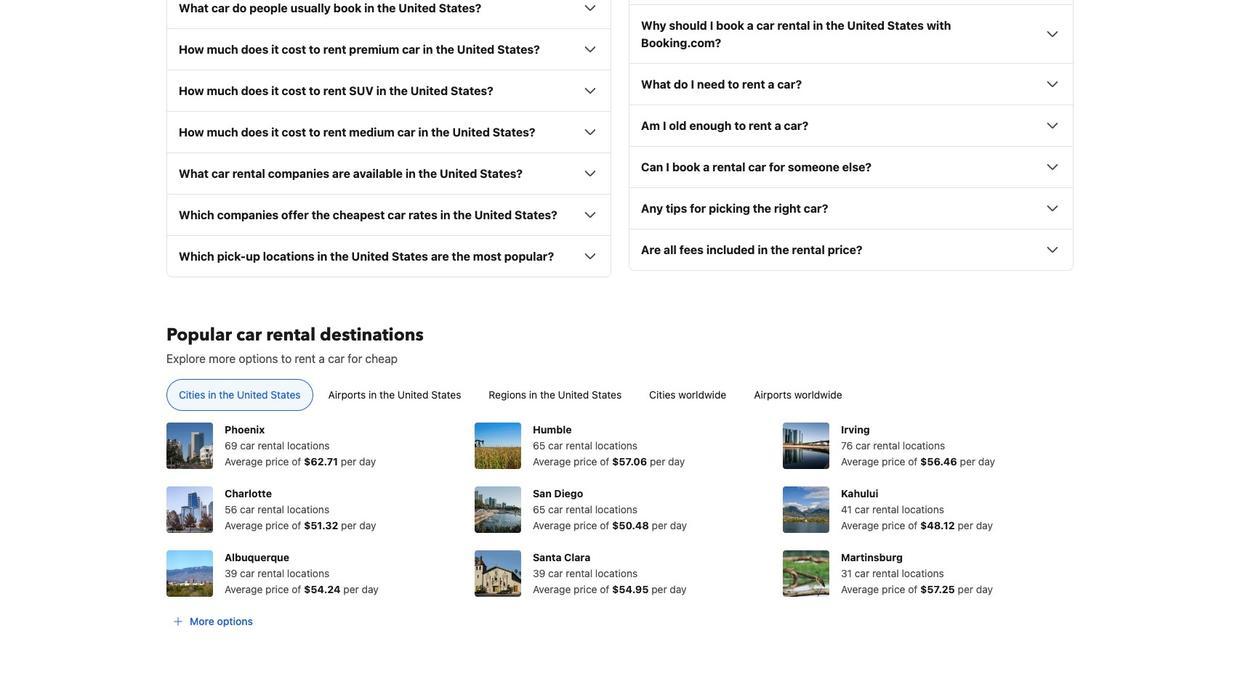 Task type: locate. For each thing, give the bounding box(es) containing it.
in right available
[[406, 167, 416, 180]]

31
[[841, 568, 852, 580]]

which
[[179, 209, 214, 222], [179, 250, 214, 263]]

per for kahului 41 car rental locations average price of $48.12 per day
[[958, 520, 973, 532]]

1 vertical spatial do
[[674, 78, 688, 91]]

price up charlotte
[[265, 456, 289, 468]]

rental inside 'dropdown button'
[[713, 161, 745, 174]]

65 down humble
[[533, 440, 545, 452]]

phoenix
[[225, 424, 265, 436]]

day inside san diego 65 car rental locations average price of $50.48 per day
[[670, 520, 687, 532]]

rental inside albuquerque 39 car rental locations average price of $54.24 per day
[[258, 568, 284, 580]]

average for martinsburg 31 car rental locations average price of $57.25 per day
[[841, 584, 879, 596]]

i left old
[[663, 119, 666, 133]]

of inside kahului 41 car rental locations average price of $48.12 per day
[[908, 520, 918, 532]]

price down 'martinsburg'
[[882, 584, 905, 596]]

the left most
[[452, 250, 470, 263]]

the up humble
[[540, 389, 555, 401]]

which for which pick-up locations in the united states are the most popular?
[[179, 250, 214, 263]]

1 it from the top
[[271, 43, 279, 56]]

does for how much does it cost to rent medium car in the united states?
[[241, 126, 268, 139]]

per inside charlotte 56 car rental locations average price of $51.32 per day
[[341, 520, 357, 532]]

0 horizontal spatial are
[[332, 167, 350, 180]]

what inside dropdown button
[[179, 2, 209, 15]]

per right $62.71 on the left of the page
[[341, 456, 356, 468]]

2 horizontal spatial book
[[716, 19, 744, 32]]

1 39 from the left
[[225, 568, 237, 580]]

in down the 'cheap'
[[369, 389, 377, 401]]

cities
[[179, 389, 205, 401], [649, 389, 676, 401]]

2 vertical spatial for
[[348, 353, 362, 366]]

of left $62.71 on the left of the page
[[292, 456, 301, 468]]

much
[[207, 43, 238, 56], [207, 85, 238, 98], [207, 126, 238, 139]]

per right $48.12
[[958, 520, 973, 532]]

price inside martinsburg 31 car rental locations average price of $57.25 per day
[[882, 584, 905, 596]]

car
[[211, 2, 230, 15], [756, 19, 775, 32], [402, 43, 420, 56], [397, 126, 415, 139], [748, 161, 766, 174], [211, 167, 230, 180], [388, 209, 406, 222], [236, 324, 262, 348], [328, 353, 345, 366], [240, 440, 255, 452], [548, 440, 563, 452], [856, 440, 871, 452], [240, 504, 255, 516], [548, 504, 563, 516], [855, 504, 870, 516], [240, 568, 255, 580], [548, 568, 563, 580], [855, 568, 870, 580]]

of inside humble 65 car rental locations average price of $57.06 per day
[[600, 456, 609, 468]]

per for charlotte 56 car rental locations average price of $51.32 per day
[[341, 520, 357, 532]]

for
[[769, 161, 785, 174], [690, 202, 706, 215], [348, 353, 362, 366]]

1 how from the top
[[179, 43, 204, 56]]

0 vertical spatial much
[[207, 43, 238, 56]]

popular?
[[504, 250, 554, 263]]

included
[[706, 244, 755, 257]]

cost inside how much does it cost to rent premium car in the united states? dropdown button
[[282, 43, 306, 56]]

0 vertical spatial do
[[232, 2, 247, 15]]

available
[[353, 167, 403, 180]]

book right should
[[716, 19, 744, 32]]

the down right
[[771, 244, 789, 257]]

cities in the united states
[[179, 389, 301, 401]]

2 vertical spatial book
[[672, 161, 700, 174]]

the right rates
[[453, 209, 472, 222]]

2 vertical spatial much
[[207, 126, 238, 139]]

cost for medium
[[282, 126, 306, 139]]

average down santa
[[533, 584, 571, 596]]

any tips for picking the right car?
[[641, 202, 828, 215]]

car? up someone
[[784, 119, 809, 133]]

1 horizontal spatial book
[[672, 161, 700, 174]]

are down rates
[[431, 250, 449, 263]]

car inside irving 76 car rental locations average price of $56.46 per day
[[856, 440, 871, 452]]

1 vertical spatial car?
[[784, 119, 809, 133]]

0 vertical spatial are
[[332, 167, 350, 180]]

$54.95
[[612, 584, 649, 596]]

price
[[265, 456, 289, 468], [574, 456, 597, 468], [882, 456, 905, 468], [265, 520, 289, 532], [574, 520, 597, 532], [882, 520, 905, 532], [265, 584, 289, 596], [574, 584, 597, 596], [882, 584, 905, 596]]

day right '$50.48'
[[670, 520, 687, 532]]

price down clara at the bottom of the page
[[574, 584, 597, 596]]

day for humble 65 car rental locations average price of $57.06 per day
[[668, 456, 685, 468]]

$50.48
[[612, 520, 649, 532]]

what for what car do people usually book in the united states?
[[179, 2, 209, 15]]

1 vertical spatial for
[[690, 202, 706, 215]]

cheap car rental in phoenix image
[[166, 423, 213, 470]]

1 vertical spatial companies
[[217, 209, 279, 222]]

1 vertical spatial what
[[641, 78, 671, 91]]

price left $56.46
[[882, 456, 905, 468]]

day right $48.12
[[976, 520, 993, 532]]

price for albuquerque 39 car rental locations average price of $54.24 per day
[[265, 584, 289, 596]]

rental inside martinsburg 31 car rental locations average price of $57.25 per day
[[872, 568, 899, 580]]

average down 69
[[225, 456, 263, 468]]

average inside phoenix 69 car rental locations average price of $62.71 per day
[[225, 456, 263, 468]]

the up what do i need to rent a car? dropdown button
[[826, 19, 844, 32]]

states? inside dropdown button
[[439, 2, 481, 15]]

1 vertical spatial options
[[217, 616, 253, 628]]

41
[[841, 504, 852, 516]]

the left right
[[753, 202, 771, 215]]

locations inside martinsburg 31 car rental locations average price of $57.25 per day
[[902, 568, 944, 580]]

i right can at the top right of page
[[666, 161, 670, 174]]

of left $48.12
[[908, 520, 918, 532]]

2 vertical spatial car?
[[804, 202, 828, 215]]

3 how from the top
[[179, 126, 204, 139]]

i right should
[[710, 19, 713, 32]]

0 vertical spatial which
[[179, 209, 214, 222]]

1 cost from the top
[[282, 43, 306, 56]]

for left someone
[[769, 161, 785, 174]]

3 much from the top
[[207, 126, 238, 139]]

price up diego
[[574, 456, 597, 468]]

average down 76
[[841, 456, 879, 468]]

in right "included"
[[758, 244, 768, 257]]

worldwide
[[679, 389, 726, 401], [794, 389, 842, 401]]

companies
[[268, 167, 329, 180], [217, 209, 279, 222]]

does for how much does it cost to rent suv in the united states?
[[241, 85, 268, 98]]

worldwide for cities worldwide
[[679, 389, 726, 401]]

states
[[887, 19, 924, 32], [392, 250, 428, 263], [271, 389, 301, 401], [431, 389, 461, 401], [592, 389, 622, 401]]

2 cities from the left
[[649, 389, 676, 401]]

price for phoenix 69 car rental locations average price of $62.71 per day
[[265, 456, 289, 468]]

do
[[232, 2, 247, 15], [674, 78, 688, 91]]

a inside 'dropdown button'
[[703, 161, 710, 174]]

what car rental companies are available in the united states?
[[179, 167, 523, 180]]

cost down how much does it cost to rent suv in the united states? on the top left of the page
[[282, 126, 306, 139]]

much for how much does it cost to rent medium car in the united states?
[[207, 126, 238, 139]]

locations inside albuquerque 39 car rental locations average price of $54.24 per day
[[287, 568, 330, 580]]

0 vertical spatial for
[[769, 161, 785, 174]]

price inside santa clara 39 car rental locations average price of $54.95 per day
[[574, 584, 597, 596]]

day right $62.71 on the left of the page
[[359, 456, 376, 468]]

with
[[927, 19, 951, 32]]

of left the $57.06
[[600, 456, 609, 468]]

a
[[747, 19, 754, 32], [768, 78, 775, 91], [775, 119, 781, 133], [703, 161, 710, 174], [319, 353, 325, 366]]

1 cities from the left
[[179, 389, 205, 401]]

0 horizontal spatial book
[[334, 2, 362, 15]]

how much does it cost to rent medium car in the united states? button
[[179, 124, 599, 141]]

rental inside irving 76 car rental locations average price of $56.46 per day
[[873, 440, 900, 452]]

day inside humble 65 car rental locations average price of $57.06 per day
[[668, 456, 685, 468]]

for left the 'cheap'
[[348, 353, 362, 366]]

1 vertical spatial which
[[179, 250, 214, 263]]

of for phoenix 69 car rental locations average price of $62.71 per day
[[292, 456, 301, 468]]

cost down usually
[[282, 43, 306, 56]]

locations up $54.95
[[595, 568, 638, 580]]

are all fees included in the rental price? button
[[641, 242, 1061, 259]]

which companies offer the cheapest car rates  in the united states? button
[[179, 207, 599, 224]]

locations right up
[[263, 250, 315, 263]]

per right $54.24
[[343, 584, 359, 596]]

locations inside phoenix 69 car rental locations average price of $62.71 per day
[[287, 440, 330, 452]]

1 worldwide from the left
[[679, 389, 726, 401]]

2 vertical spatial it
[[271, 126, 279, 139]]

to inside how much does it cost to rent premium car in the united states? dropdown button
[[309, 43, 320, 56]]

1 does from the top
[[241, 43, 268, 56]]

popular
[[166, 324, 232, 348]]

locations for phoenix 69 car rental locations average price of $62.71 per day
[[287, 440, 330, 452]]

airports for airports worldwide
[[754, 389, 792, 401]]

average for kahului 41 car rental locations average price of $48.12 per day
[[841, 520, 879, 532]]

1 which from the top
[[179, 209, 214, 222]]

car? for am i old enough to rent a car?
[[784, 119, 809, 133]]

car? for what do i need to rent a car?
[[777, 78, 802, 91]]

1 horizontal spatial airports
[[754, 389, 792, 401]]

which pick-up locations in the united states are the most popular? button
[[179, 248, 599, 266]]

0 vertical spatial book
[[334, 2, 362, 15]]

does for how much does it cost to rent premium car in the united states?
[[241, 43, 268, 56]]

rental inside why should i book a car rental in the united states with booking.com?
[[777, 19, 810, 32]]

of left $51.32
[[292, 520, 301, 532]]

in up premium
[[364, 2, 375, 15]]

price up clara at the bottom of the page
[[574, 520, 597, 532]]

cheap car rental in martinsburg image
[[783, 551, 829, 598]]

albuquerque
[[225, 552, 289, 564]]

day for albuquerque 39 car rental locations average price of $54.24 per day
[[362, 584, 379, 596]]

locations for irving 76 car rental locations average price of $56.46 per day
[[903, 440, 945, 452]]

book
[[334, 2, 362, 15], [716, 19, 744, 32], [672, 161, 700, 174]]

to down how much does it cost to rent suv in the united states? on the top left of the page
[[309, 126, 320, 139]]

day inside albuquerque 39 car rental locations average price of $54.24 per day
[[362, 584, 379, 596]]

day right $54.95
[[670, 584, 687, 596]]

do left "people"
[[232, 2, 247, 15]]

1 horizontal spatial do
[[674, 78, 688, 91]]

states down rates
[[392, 250, 428, 263]]

cheap car rental in kahului image
[[783, 487, 829, 534]]

locations inside irving 76 car rental locations average price of $56.46 per day
[[903, 440, 945, 452]]

1 horizontal spatial for
[[690, 202, 706, 215]]

1 airports from the left
[[328, 389, 366, 401]]

airports in the united states
[[328, 389, 461, 401]]

1 horizontal spatial cities
[[649, 389, 676, 401]]

airports for airports in the united states
[[328, 389, 366, 401]]

3 cost from the top
[[282, 126, 306, 139]]

of inside albuquerque 39 car rental locations average price of $54.24 per day
[[292, 584, 301, 596]]

2 vertical spatial does
[[241, 126, 268, 139]]

it for suv
[[271, 85, 279, 98]]

2 vertical spatial cost
[[282, 126, 306, 139]]

car inside how much does it cost to rent medium car in the united states? dropdown button
[[397, 126, 415, 139]]

per for humble 65 car rental locations average price of $57.06 per day
[[650, 456, 665, 468]]

to up cities in the united states at the left of page
[[281, 353, 292, 366]]

companies up offer
[[268, 167, 329, 180]]

locations up $48.12
[[902, 504, 944, 516]]

day inside martinsburg 31 car rental locations average price of $57.25 per day
[[976, 584, 993, 596]]

per right $54.95
[[652, 584, 667, 596]]

$57.25
[[920, 584, 955, 596]]

car inside which companies offer the cheapest car rates  in the united states? dropdown button
[[388, 209, 406, 222]]

average inside kahului 41 car rental locations average price of $48.12 per day
[[841, 520, 879, 532]]

in right the "regions"
[[529, 389, 537, 401]]

price inside albuquerque 39 car rental locations average price of $54.24 per day
[[265, 584, 289, 596]]

options inside "popular car rental destinations explore more options to rent a car for cheap"
[[239, 353, 278, 366]]

locations for humble 65 car rental locations average price of $57.06 per day
[[595, 440, 638, 452]]

much inside how much does it cost to rent premium car in the united states? dropdown button
[[207, 43, 238, 56]]

should
[[669, 19, 707, 32]]

1 vertical spatial does
[[241, 85, 268, 98]]

car?
[[777, 78, 802, 91], [784, 119, 809, 133], [804, 202, 828, 215]]

which for which companies offer the cheapest car rates  in the united states?
[[179, 209, 214, 222]]

it for medium
[[271, 126, 279, 139]]

65
[[533, 440, 545, 452], [533, 504, 545, 516]]

2 horizontal spatial for
[[769, 161, 785, 174]]

0 vertical spatial car?
[[777, 78, 802, 91]]

per inside kahului 41 car rental locations average price of $48.12 per day
[[958, 520, 973, 532]]

price up 'martinsburg'
[[882, 520, 905, 532]]

else?
[[842, 161, 872, 174]]

1 horizontal spatial worldwide
[[794, 389, 842, 401]]

1 horizontal spatial 39
[[533, 568, 545, 580]]

price up albuquerque
[[265, 520, 289, 532]]

0 horizontal spatial worldwide
[[679, 389, 726, 401]]

0 vertical spatial how
[[179, 43, 204, 56]]

0 horizontal spatial 39
[[225, 568, 237, 580]]

locations
[[263, 250, 315, 263], [287, 440, 330, 452], [595, 440, 638, 452], [903, 440, 945, 452], [287, 504, 329, 516], [595, 504, 638, 516], [902, 504, 944, 516], [287, 568, 330, 580], [595, 568, 638, 580], [902, 568, 944, 580]]

0 vertical spatial options
[[239, 353, 278, 366]]

day for martinsburg 31 car rental locations average price of $57.25 per day
[[976, 584, 993, 596]]

day inside phoenix 69 car rental locations average price of $62.71 per day
[[359, 456, 376, 468]]

of left $57.25
[[908, 584, 918, 596]]

1 vertical spatial much
[[207, 85, 238, 98]]

to down usually
[[309, 43, 320, 56]]

1 65 from the top
[[533, 440, 545, 452]]

in inside dropdown button
[[364, 2, 375, 15]]

do left need in the right top of the page
[[674, 78, 688, 91]]

of inside san diego 65 car rental locations average price of $50.48 per day
[[600, 520, 609, 532]]

$57.06
[[612, 456, 647, 468]]

2 how from the top
[[179, 85, 204, 98]]

what car do people usually book in the united states?
[[179, 2, 481, 15]]

average down 41
[[841, 520, 879, 532]]

per inside phoenix 69 car rental locations average price of $62.71 per day
[[341, 456, 356, 468]]

1 vertical spatial it
[[271, 85, 279, 98]]

locations inside charlotte 56 car rental locations average price of $51.32 per day
[[287, 504, 329, 516]]

3 does from the top
[[241, 126, 268, 139]]

price inside san diego 65 car rental locations average price of $50.48 per day
[[574, 520, 597, 532]]

kahului
[[841, 488, 878, 500]]

of for irving 76 car rental locations average price of $56.46 per day
[[908, 456, 918, 468]]

in up what do i need to rent a car? dropdown button
[[813, 19, 823, 32]]

price for humble 65 car rental locations average price of $57.06 per day
[[574, 456, 597, 468]]

2 much from the top
[[207, 85, 238, 98]]

2 39 from the left
[[533, 568, 545, 580]]

why should i book a car rental in the united states with booking.com?
[[641, 19, 951, 50]]

per inside martinsburg 31 car rental locations average price of $57.25 per day
[[958, 584, 973, 596]]

price inside humble 65 car rental locations average price of $57.06 per day
[[574, 456, 597, 468]]

states up humble 65 car rental locations average price of $57.06 per day
[[592, 389, 622, 401]]

regions in the united states button
[[476, 380, 634, 412]]

united
[[399, 2, 436, 15], [847, 19, 885, 32], [457, 43, 495, 56], [410, 85, 448, 98], [452, 126, 490, 139], [440, 167, 477, 180], [474, 209, 512, 222], [351, 250, 389, 263], [237, 389, 268, 401], [398, 389, 429, 401], [558, 389, 589, 401]]

rental
[[777, 19, 810, 32], [713, 161, 745, 174], [232, 167, 265, 180], [792, 244, 825, 257], [266, 324, 316, 348], [258, 440, 284, 452], [566, 440, 592, 452], [873, 440, 900, 452], [258, 504, 284, 516], [566, 504, 592, 516], [872, 504, 899, 516], [258, 568, 284, 580], [566, 568, 593, 580], [872, 568, 899, 580]]

can i book a rental car for someone else?
[[641, 161, 872, 174]]

to left suv at the top left of page
[[309, 85, 320, 98]]

how
[[179, 43, 204, 56], [179, 85, 204, 98], [179, 126, 204, 139]]

2 cost from the top
[[282, 85, 306, 98]]

a inside why should i book a car rental in the united states with booking.com?
[[747, 19, 754, 32]]

average inside irving 76 car rental locations average price of $56.46 per day
[[841, 456, 879, 468]]

locations up $54.24
[[287, 568, 330, 580]]

locations inside san diego 65 car rental locations average price of $50.48 per day
[[595, 504, 638, 516]]

to
[[309, 43, 320, 56], [728, 78, 739, 91], [309, 85, 320, 98], [734, 119, 746, 133], [309, 126, 320, 139], [281, 353, 292, 366]]

phoenix 69 car rental locations average price of $62.71 per day
[[225, 424, 376, 468]]

2 65 from the top
[[533, 504, 545, 516]]

56
[[225, 504, 237, 516]]

per inside humble 65 car rental locations average price of $57.06 per day
[[650, 456, 665, 468]]

airports up cheap car rental in irving image
[[754, 389, 792, 401]]

per inside irving 76 car rental locations average price of $56.46 per day
[[960, 456, 976, 468]]

of
[[292, 456, 301, 468], [600, 456, 609, 468], [908, 456, 918, 468], [292, 520, 301, 532], [600, 520, 609, 532], [908, 520, 918, 532], [292, 584, 301, 596], [600, 584, 609, 596], [908, 584, 918, 596]]

average down 31
[[841, 584, 879, 596]]

day right $56.46
[[978, 456, 995, 468]]

1 vertical spatial 65
[[533, 504, 545, 516]]

of left $54.95
[[600, 584, 609, 596]]

price inside irving 76 car rental locations average price of $56.46 per day
[[882, 456, 905, 468]]

3 it from the top
[[271, 126, 279, 139]]

average for irving 76 car rental locations average price of $56.46 per day
[[841, 456, 879, 468]]

in
[[364, 2, 375, 15], [813, 19, 823, 32], [423, 43, 433, 56], [376, 85, 386, 98], [418, 126, 428, 139], [406, 167, 416, 180], [440, 209, 450, 222], [758, 244, 768, 257], [317, 250, 327, 263], [208, 389, 216, 401], [369, 389, 377, 401], [529, 389, 537, 401]]

of inside santa clara 39 car rental locations average price of $54.95 per day
[[600, 584, 609, 596]]

2 which from the top
[[179, 250, 214, 263]]

per right $51.32
[[341, 520, 357, 532]]

average for charlotte 56 car rental locations average price of $51.32 per day
[[225, 520, 263, 532]]

cheap car rental in irving image
[[783, 423, 829, 470]]

1 vertical spatial are
[[431, 250, 449, 263]]

0 vertical spatial does
[[241, 43, 268, 56]]

day right the $57.06
[[668, 456, 685, 468]]

locations inside dropdown button
[[263, 250, 315, 263]]

of inside phoenix 69 car rental locations average price of $62.71 per day
[[292, 456, 301, 468]]

car inside charlotte 56 car rental locations average price of $51.32 per day
[[240, 504, 255, 516]]

average down 56
[[225, 520, 263, 532]]

most
[[473, 250, 502, 263]]

does
[[241, 43, 268, 56], [241, 85, 268, 98], [241, 126, 268, 139]]

per
[[341, 456, 356, 468], [650, 456, 665, 468], [960, 456, 976, 468], [341, 520, 357, 532], [652, 520, 667, 532], [958, 520, 973, 532], [343, 584, 359, 596], [652, 584, 667, 596], [958, 584, 973, 596]]

rental inside santa clara 39 car rental locations average price of $54.95 per day
[[566, 568, 593, 580]]

day right $51.32
[[359, 520, 376, 532]]

0 horizontal spatial cities
[[179, 389, 205, 401]]

average inside martinsburg 31 car rental locations average price of $57.25 per day
[[841, 584, 879, 596]]

are left available
[[332, 167, 350, 180]]

car inside can i book a rental car for someone else? 'dropdown button'
[[748, 161, 766, 174]]

39
[[225, 568, 237, 580], [533, 568, 545, 580]]

car inside albuquerque 39 car rental locations average price of $54.24 per day
[[240, 568, 255, 580]]

1 vertical spatial book
[[716, 19, 744, 32]]

0 vertical spatial what
[[179, 2, 209, 15]]

1 much from the top
[[207, 43, 238, 56]]

which pick-up locations in the united states are the most popular?
[[179, 250, 554, 263]]

per right $57.25
[[958, 584, 973, 596]]

locations up the $57.06
[[595, 440, 638, 452]]

airports in the united states button
[[316, 380, 474, 412]]

day inside kahului 41 car rental locations average price of $48.12 per day
[[976, 520, 993, 532]]

airports down the 'cheap'
[[328, 389, 366, 401]]

cheap car rental in santa clara image
[[475, 551, 521, 598]]

per for phoenix 69 car rental locations average price of $62.71 per day
[[341, 456, 356, 468]]

for right 'tips'
[[690, 202, 706, 215]]

airports inside airports in the united states button
[[328, 389, 366, 401]]

car inside how much does it cost to rent premium car in the united states? dropdown button
[[402, 43, 420, 56]]

2 airports from the left
[[754, 389, 792, 401]]

tab list
[[155, 380, 1085, 412]]

cheapest
[[333, 209, 385, 222]]

price inside charlotte 56 car rental locations average price of $51.32 per day
[[265, 520, 289, 532]]

martinsburg
[[841, 552, 903, 564]]

cost for suv
[[282, 85, 306, 98]]

0 vertical spatial it
[[271, 43, 279, 56]]

2 vertical spatial what
[[179, 167, 209, 180]]

of for charlotte 56 car rental locations average price of $51.32 per day
[[292, 520, 301, 532]]

book right usually
[[334, 2, 362, 15]]

per inside albuquerque 39 car rental locations average price of $54.24 per day
[[343, 584, 359, 596]]

in right medium
[[418, 126, 428, 139]]

rates
[[408, 209, 437, 222]]

it for premium
[[271, 43, 279, 56]]

0 horizontal spatial airports
[[328, 389, 366, 401]]

2 vertical spatial how
[[179, 126, 204, 139]]

average inside santa clara 39 car rental locations average price of $54.95 per day
[[533, 584, 571, 596]]

the inside dropdown button
[[377, 2, 396, 15]]

per for martinsburg 31 car rental locations average price of $57.25 per day
[[958, 584, 973, 596]]

to right need in the right top of the page
[[728, 78, 739, 91]]

of inside martinsburg 31 car rental locations average price of $57.25 per day
[[908, 584, 918, 596]]

cities worldwide
[[649, 389, 726, 401]]

2 worldwide from the left
[[794, 389, 842, 401]]

cost inside how much does it cost to rent medium car in the united states? dropdown button
[[282, 126, 306, 139]]

a down "enough"
[[703, 161, 710, 174]]

average inside charlotte 56 car rental locations average price of $51.32 per day
[[225, 520, 263, 532]]

price for charlotte 56 car rental locations average price of $51.32 per day
[[265, 520, 289, 532]]

of left $56.46
[[908, 456, 918, 468]]

0 horizontal spatial do
[[232, 2, 247, 15]]

average down humble
[[533, 456, 571, 468]]

locations up $51.32
[[287, 504, 329, 516]]

car? down why should i book a car rental in the united states with booking.com?
[[777, 78, 802, 91]]

0 horizontal spatial for
[[348, 353, 362, 366]]

the down what car do people usually book in the united states? dropdown button
[[436, 43, 454, 56]]

2 does from the top
[[241, 85, 268, 98]]

states down "popular car rental destinations explore more options to rent a car for cheap"
[[271, 389, 301, 401]]

1 vertical spatial how
[[179, 85, 204, 98]]

per for irving 76 car rental locations average price of $56.46 per day
[[960, 456, 976, 468]]

locations for charlotte 56 car rental locations average price of $51.32 per day
[[287, 504, 329, 516]]

car inside humble 65 car rental locations average price of $57.06 per day
[[548, 440, 563, 452]]

per right $56.46
[[960, 456, 976, 468]]

premium
[[349, 43, 399, 56]]

more options button
[[166, 609, 259, 636]]

average inside albuquerque 39 car rental locations average price of $54.24 per day
[[225, 584, 263, 596]]

0 vertical spatial cost
[[282, 43, 306, 56]]

day right $54.24
[[362, 584, 379, 596]]

the
[[377, 2, 396, 15], [826, 19, 844, 32], [436, 43, 454, 56], [389, 85, 408, 98], [431, 126, 450, 139], [419, 167, 437, 180], [753, 202, 771, 215], [312, 209, 330, 222], [453, 209, 472, 222], [771, 244, 789, 257], [330, 250, 349, 263], [452, 250, 470, 263], [219, 389, 234, 401], [380, 389, 395, 401], [540, 389, 555, 401]]

2 it from the top
[[271, 85, 279, 98]]

it
[[271, 43, 279, 56], [271, 85, 279, 98], [271, 126, 279, 139]]

diego
[[554, 488, 583, 500]]

65 down san
[[533, 504, 545, 516]]

day inside charlotte 56 car rental locations average price of $51.32 per day
[[359, 520, 376, 532]]

0 vertical spatial 65
[[533, 440, 545, 452]]

how much does it cost to rent premium car in the united states? button
[[179, 41, 599, 58]]

someone
[[788, 161, 840, 174]]

1 vertical spatial cost
[[282, 85, 306, 98]]

price inside phoenix 69 car rental locations average price of $62.71 per day
[[265, 456, 289, 468]]

a down "destinations"
[[319, 353, 325, 366]]



Task type: vqa. For each thing, say whether or not it's contained in the screenshot.
Astra Apartments Newcastle provides air-conditioned rooms in Newcastle. Complimentary Wifi is provided throughout the property and private parking is available on site. This 4-star apartment offers private entrance.  The apartment provides guests with a terrace, sea views, a seating area, a flat-screen TV, a fully equipped kitchen with a dishwasher and an oven, and a private bathroom with walk-in shower and a hair dryer. A microwave, a toaster, and fridge are also featured, as well as a kettle. At the apartment complex, all units are fitted with bed linen and towels. During warmer months, you can make use of the barbecue facilities and eat on the private balcony.  A bicycle rental service is available at Astra Apartments Ne
no



Task type: describe. For each thing, give the bounding box(es) containing it.
options inside button
[[217, 616, 253, 628]]

offer
[[281, 209, 309, 222]]

more options
[[190, 616, 253, 628]]

how much does it cost to rent suv in the united states?
[[179, 85, 493, 98]]

of for martinsburg 31 car rental locations average price of $57.25 per day
[[908, 584, 918, 596]]

in down more
[[208, 389, 216, 401]]

old
[[669, 119, 687, 133]]

car inside kahului 41 car rental locations average price of $48.12 per day
[[855, 504, 870, 516]]

what car do people usually book in the united states? button
[[179, 0, 599, 17]]

cost for premium
[[282, 43, 306, 56]]

per inside santa clara 39 car rental locations average price of $54.95 per day
[[652, 584, 667, 596]]

up
[[246, 250, 260, 263]]

locations for kahului 41 car rental locations average price of $48.12 per day
[[902, 504, 944, 516]]

cheap car rental in charlotte image
[[166, 487, 213, 534]]

the up what car rental companies are available in the united states? dropdown button at the top of the page
[[431, 126, 450, 139]]

medium
[[349, 126, 395, 139]]

day for phoenix 69 car rental locations average price of $62.71 per day
[[359, 456, 376, 468]]

what do i need to rent a car? button
[[641, 76, 1061, 93]]

the up rates
[[419, 167, 437, 180]]

to inside "popular car rental destinations explore more options to rent a car for cheap"
[[281, 353, 292, 366]]

am
[[641, 119, 660, 133]]

in down which companies offer the cheapest car rates  in the united states?
[[317, 250, 327, 263]]

explore
[[166, 353, 206, 366]]

how much does it cost to rent medium car in the united states?
[[179, 126, 535, 139]]

booking.com?
[[641, 37, 721, 50]]

to inside how much does it cost to rent suv in the united states? dropdown button
[[309, 85, 320, 98]]

worldwide for airports worldwide
[[794, 389, 842, 401]]

are
[[641, 244, 661, 257]]

car inside santa clara 39 car rental locations average price of $54.95 per day
[[548, 568, 563, 580]]

people
[[249, 2, 288, 15]]

how for how much does it cost to rent medium car in the united states?
[[179, 126, 204, 139]]

average for albuquerque 39 car rental locations average price of $54.24 per day
[[225, 584, 263, 596]]

0 vertical spatial companies
[[268, 167, 329, 180]]

book inside 'dropdown button'
[[672, 161, 700, 174]]

cities for cities worldwide
[[649, 389, 676, 401]]

cities for cities in the united states
[[179, 389, 205, 401]]

destinations
[[320, 324, 424, 348]]

locations for albuquerque 39 car rental locations average price of $54.24 per day
[[287, 568, 330, 580]]

how for how much does it cost to rent suv in the united states?
[[179, 85, 204, 98]]

$51.32
[[304, 520, 338, 532]]

do inside dropdown button
[[232, 2, 247, 15]]

what for what do i need to rent a car?
[[641, 78, 671, 91]]

the right suv at the top left of page
[[389, 85, 408, 98]]

39 inside albuquerque 39 car rental locations average price of $54.24 per day
[[225, 568, 237, 580]]

charlotte
[[225, 488, 272, 500]]

regions in the united states
[[489, 389, 622, 401]]

albuquerque 39 car rental locations average price of $54.24 per day
[[225, 552, 379, 596]]

price for irving 76 car rental locations average price of $56.46 per day
[[882, 456, 905, 468]]

the inside why should i book a car rental in the united states with booking.com?
[[826, 19, 844, 32]]

per inside san diego 65 car rental locations average price of $50.48 per day
[[652, 520, 667, 532]]

the right offer
[[312, 209, 330, 222]]

$54.24
[[304, 584, 341, 596]]

rental inside san diego 65 car rental locations average price of $50.48 per day
[[566, 504, 592, 516]]

i inside the am i old enough to rent a car? dropdown button
[[663, 119, 666, 133]]

car inside martinsburg 31 car rental locations average price of $57.25 per day
[[855, 568, 870, 580]]

irving 76 car rental locations average price of $56.46 per day
[[841, 424, 995, 468]]

65 inside humble 65 car rental locations average price of $57.06 per day
[[533, 440, 545, 452]]

rent inside "popular car rental destinations explore more options to rent a car for cheap"
[[295, 353, 316, 366]]

states for regions in the united states
[[592, 389, 622, 401]]

why
[[641, 19, 666, 32]]

i inside why should i book a car rental in the united states with booking.com?
[[710, 19, 713, 32]]

united inside button
[[558, 389, 589, 401]]

car inside what car do people usually book in the united states? dropdown button
[[211, 2, 230, 15]]

$48.12
[[920, 520, 955, 532]]

what car rental companies are available in the united states? button
[[179, 165, 599, 183]]

san diego 65 car rental locations average price of $50.48 per day
[[533, 488, 687, 532]]

for inside can i book a rental car for someone else? 'dropdown button'
[[769, 161, 785, 174]]

price for kahului 41 car rental locations average price of $48.12 per day
[[882, 520, 905, 532]]

fees
[[679, 244, 704, 257]]

am i old enough to rent a car?
[[641, 119, 809, 133]]

average inside san diego 65 car rental locations average price of $50.48 per day
[[533, 520, 571, 532]]

humble
[[533, 424, 572, 436]]

in inside why should i book a car rental in the united states with booking.com?
[[813, 19, 823, 32]]

more
[[190, 616, 214, 628]]

cities worldwide button
[[637, 380, 739, 412]]

am i old enough to rent a car? button
[[641, 117, 1061, 135]]

to inside the am i old enough to rent a car? dropdown button
[[734, 119, 746, 133]]

day for kahului 41 car rental locations average price of $48.12 per day
[[976, 520, 993, 532]]

day inside santa clara 39 car rental locations average price of $54.95 per day
[[670, 584, 687, 596]]

states inside why should i book a car rental in the united states with booking.com?
[[887, 19, 924, 32]]

car inside san diego 65 car rental locations average price of $50.48 per day
[[548, 504, 563, 516]]

the down more
[[219, 389, 234, 401]]

$56.46
[[920, 456, 957, 468]]

santa clara 39 car rental locations average price of $54.95 per day
[[533, 552, 687, 596]]

car inside phoenix 69 car rental locations average price of $62.71 per day
[[240, 440, 255, 452]]

cheap
[[365, 353, 398, 366]]

humble 65 car rental locations average price of $57.06 per day
[[533, 424, 685, 468]]

states for airports in the united states
[[431, 389, 461, 401]]

in inside button
[[529, 389, 537, 401]]

enough
[[689, 119, 732, 133]]

more
[[209, 353, 236, 366]]

rental inside "popular car rental destinations explore more options to rent a car for cheap"
[[266, 324, 316, 348]]

pick-
[[217, 250, 246, 263]]

69
[[225, 440, 237, 452]]

charlotte 56 car rental locations average price of $51.32 per day
[[225, 488, 376, 532]]

car inside why should i book a car rental in the united states with booking.com?
[[756, 19, 775, 32]]

any tips for picking the right car? button
[[641, 200, 1061, 218]]

much for how much does it cost to rent premium car in the united states?
[[207, 43, 238, 56]]

rental inside charlotte 56 car rental locations average price of $51.32 per day
[[258, 504, 284, 516]]

book inside why should i book a car rental in the united states with booking.com?
[[716, 19, 744, 32]]

average for humble 65 car rental locations average price of $57.06 per day
[[533, 456, 571, 468]]

price?
[[828, 244, 863, 257]]

how for how much does it cost to rent premium car in the united states?
[[179, 43, 204, 56]]

the down cheapest
[[330, 250, 349, 263]]

locations for martinsburg 31 car rental locations average price of $57.25 per day
[[902, 568, 944, 580]]

39 inside santa clara 39 car rental locations average price of $54.95 per day
[[533, 568, 545, 580]]

a up can i book a rental car for someone else?
[[775, 119, 781, 133]]

picking
[[709, 202, 750, 215]]

a down why should i book a car rental in the united states with booking.com?
[[768, 78, 775, 91]]

regions
[[489, 389, 526, 401]]

can i book a rental car for someone else? button
[[641, 159, 1061, 176]]

a inside "popular car rental destinations explore more options to rent a car for cheap"
[[319, 353, 325, 366]]

cheap car rental in humble image
[[475, 423, 521, 470]]

rental inside phoenix 69 car rental locations average price of $62.71 per day
[[258, 440, 284, 452]]

to inside how much does it cost to rent medium car in the united states? dropdown button
[[309, 126, 320, 139]]

right
[[774, 202, 801, 215]]

much for how much does it cost to rent suv in the united states?
[[207, 85, 238, 98]]

airports worldwide
[[754, 389, 842, 401]]

the down the 'cheap'
[[380, 389, 395, 401]]

car inside what car rental companies are available in the united states? dropdown button
[[211, 167, 230, 180]]

locations inside santa clara 39 car rental locations average price of $54.95 per day
[[595, 568, 638, 580]]

rental inside humble 65 car rental locations average price of $57.06 per day
[[566, 440, 592, 452]]

76
[[841, 440, 853, 452]]

santa
[[533, 552, 562, 564]]

how much does it cost to rent premium car in the united states?
[[179, 43, 540, 56]]

how much does it cost to rent suv in the united states? button
[[179, 82, 599, 100]]

all
[[664, 244, 677, 257]]

san
[[533, 488, 552, 500]]

what do i need to rent a car?
[[641, 78, 802, 91]]

cheap car rental in albuquerque image
[[166, 551, 213, 598]]

for inside "popular car rental destinations explore more options to rent a car for cheap"
[[348, 353, 362, 366]]

in right premium
[[423, 43, 433, 56]]

cities in the united states button
[[166, 380, 313, 412]]

1 horizontal spatial are
[[431, 250, 449, 263]]

states for cities in the united states
[[271, 389, 301, 401]]

the inside dropdown button
[[753, 202, 771, 215]]

of for humble 65 car rental locations average price of $57.06 per day
[[600, 456, 609, 468]]

why should i book a car rental in the united states with booking.com? button
[[641, 17, 1061, 52]]

clara
[[564, 552, 591, 564]]

65 inside san diego 65 car rental locations average price of $50.48 per day
[[533, 504, 545, 516]]

rental inside kahului 41 car rental locations average price of $48.12 per day
[[872, 504, 899, 516]]

need
[[697, 78, 725, 91]]

united inside why should i book a car rental in the united states with booking.com?
[[847, 19, 885, 32]]

i inside can i book a rental car for someone else? 'dropdown button'
[[666, 161, 670, 174]]

$62.71
[[304, 456, 338, 468]]

of for albuquerque 39 car rental locations average price of $54.24 per day
[[292, 584, 301, 596]]

tab list containing cities in the united states
[[155, 380, 1085, 412]]

are all fees included in the rental price?
[[641, 244, 863, 257]]

usually
[[290, 2, 331, 15]]

in right suv at the top left of page
[[376, 85, 386, 98]]

in right rates
[[440, 209, 450, 222]]

suv
[[349, 85, 374, 98]]

to inside what do i need to rent a car? dropdown button
[[728, 78, 739, 91]]

any
[[641, 202, 663, 215]]

per for albuquerque 39 car rental locations average price of $54.24 per day
[[343, 584, 359, 596]]

day for irving 76 car rental locations average price of $56.46 per day
[[978, 456, 995, 468]]

i inside what do i need to rent a car? dropdown button
[[691, 78, 694, 91]]

united inside dropdown button
[[399, 2, 436, 15]]

price for martinsburg 31 car rental locations average price of $57.25 per day
[[882, 584, 905, 596]]

do inside dropdown button
[[674, 78, 688, 91]]

popular car rental destinations explore more options to rent a car for cheap
[[166, 324, 424, 366]]

for inside any tips for picking the right car? dropdown button
[[690, 202, 706, 215]]

average for phoenix 69 car rental locations average price of $62.71 per day
[[225, 456, 263, 468]]

cheap car rental in san diego image
[[475, 487, 521, 534]]

martinsburg 31 car rental locations average price of $57.25 per day
[[841, 552, 993, 596]]

which companies offer the cheapest car rates  in the united states?
[[179, 209, 557, 222]]

car? inside dropdown button
[[804, 202, 828, 215]]

kahului 41 car rental locations average price of $48.12 per day
[[841, 488, 993, 532]]

the inside button
[[540, 389, 555, 401]]

book inside dropdown button
[[334, 2, 362, 15]]

day for charlotte 56 car rental locations average price of $51.32 per day
[[359, 520, 376, 532]]

what for what car rental companies are available in the united states?
[[179, 167, 209, 180]]

irving
[[841, 424, 870, 436]]

of for kahului 41 car rental locations average price of $48.12 per day
[[908, 520, 918, 532]]



